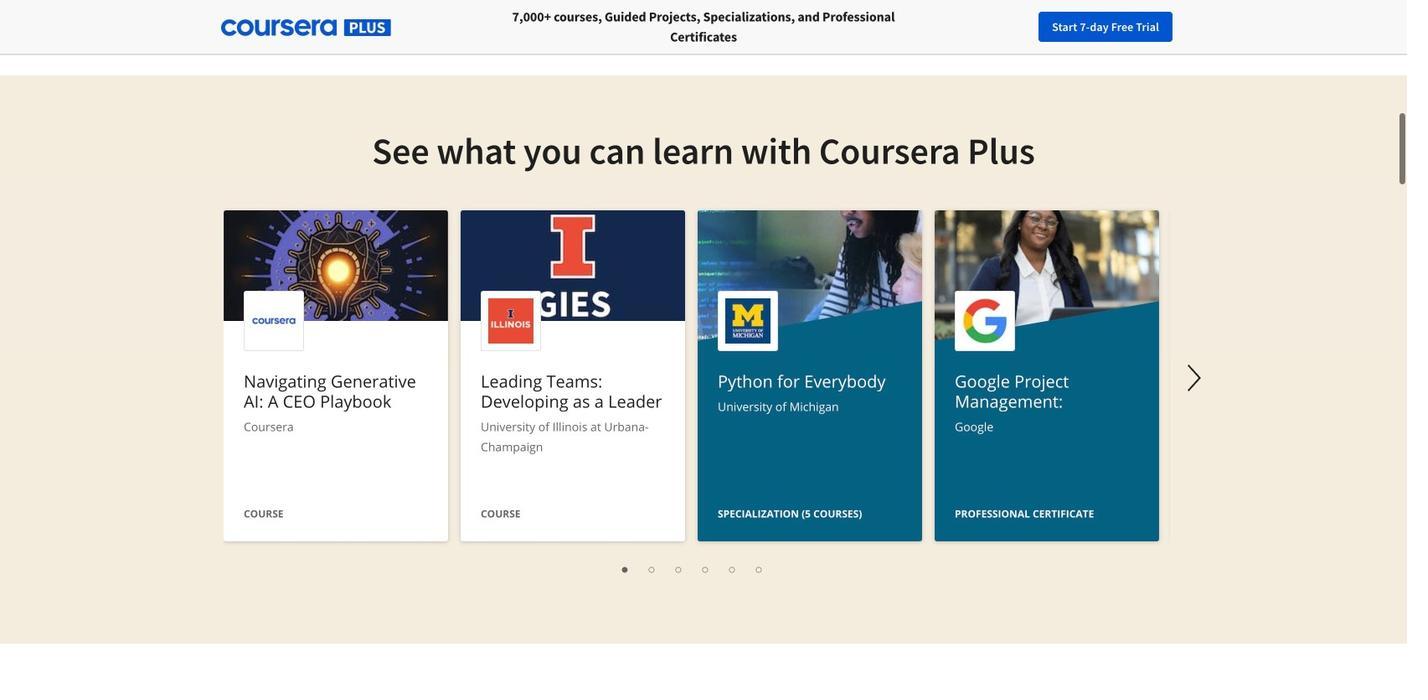 Task type: locate. For each thing, give the bounding box(es) containing it.
None search field
[[230, 10, 633, 44]]

list
[[232, 558, 1154, 578]]

coursera plus image
[[221, 19, 391, 36]]



Task type: describe. For each thing, give the bounding box(es) containing it.
next slide image
[[1175, 358, 1215, 398]]



Task type: vqa. For each thing, say whether or not it's contained in the screenshot.
language
no



